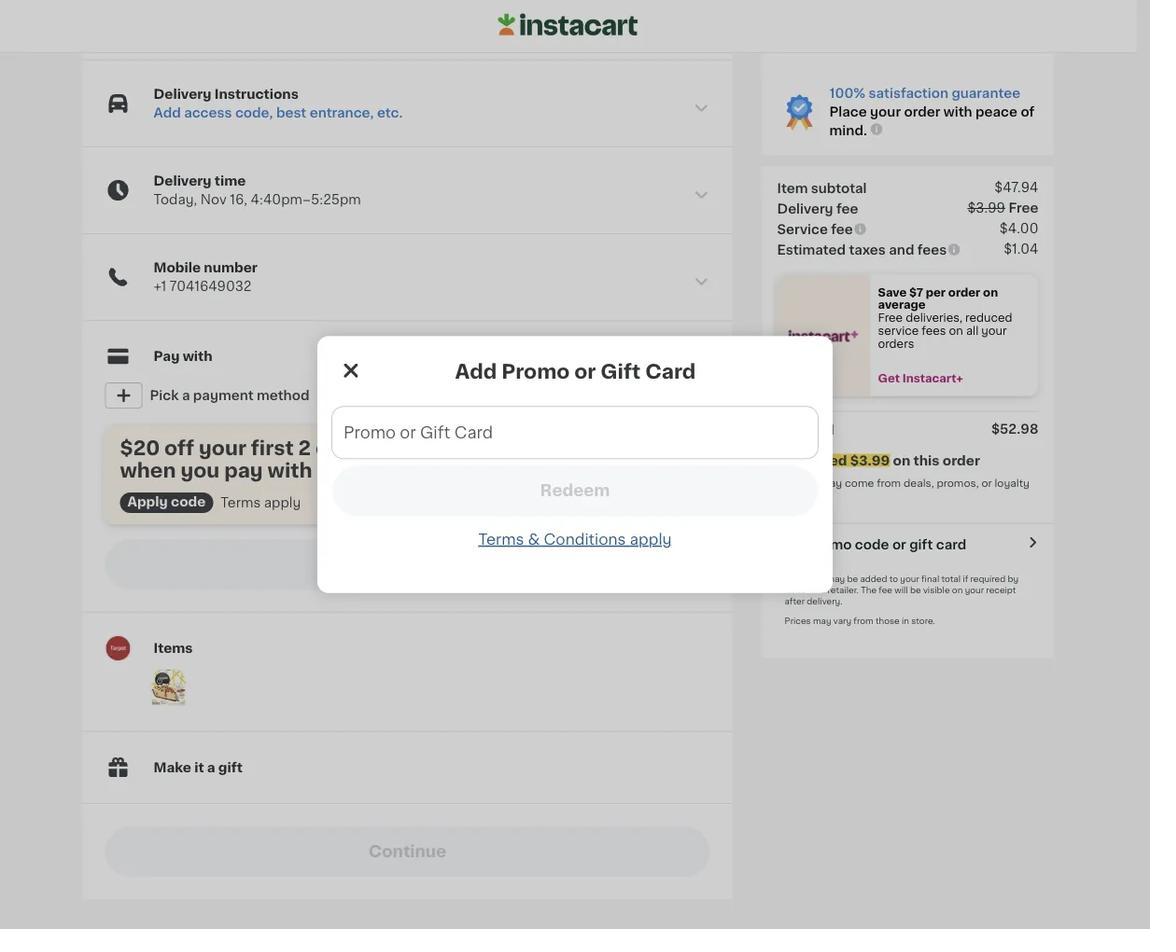 Task type: locate. For each thing, give the bounding box(es) containing it.
delivery up today,
[[154, 175, 212, 188]]

0 vertical spatial $3.99
[[967, 201, 1005, 214]]

order inside save $7 per order on average free deliveries, reduced service fees on all your orders
[[948, 287, 980, 298]]

your inside place your order with peace of mind.
[[870, 105, 901, 119]]

with
[[944, 105, 972, 119], [183, 350, 212, 363], [268, 461, 312, 480]]

0 horizontal spatial a
[[182, 389, 190, 402]]

add inside delivery instructions add access code, best entrance, etc.
[[154, 106, 181, 119]]

0 vertical spatial gift
[[909, 538, 933, 551]]

may down delivery.
[[813, 617, 831, 625]]

delivery up service
[[777, 202, 833, 215]]

will
[[894, 586, 908, 595]]

on down total
[[952, 586, 963, 595]]

1 horizontal spatial orders
[[878, 338, 914, 349]]

4:40pm–5:25pm
[[251, 193, 361, 206]]

with right pay on the top of the page
[[183, 350, 212, 363]]

may up retailer.
[[827, 575, 845, 583]]

delivery
[[154, 88, 212, 101], [154, 175, 212, 188], [777, 202, 833, 215]]

terms
[[221, 497, 261, 510], [478, 532, 524, 547]]

0 vertical spatial free
[[1009, 201, 1038, 214]]

1 vertical spatial free
[[878, 313, 903, 323]]

in
[[902, 617, 909, 625]]

1 vertical spatial from
[[854, 617, 873, 625]]

1 horizontal spatial a
[[207, 762, 215, 775]]

satisfaction
[[869, 87, 948, 100]]

with inside place your order with peace of mind.
[[944, 105, 972, 119]]

0 horizontal spatial code
[[171, 496, 206, 509]]

2 vertical spatial add
[[777, 538, 804, 551]]

add
[[154, 106, 181, 119], [455, 362, 497, 382], [777, 538, 804, 551]]

make it a gift
[[154, 762, 243, 775]]

terms for terms apply
[[221, 497, 261, 510]]

orders
[[878, 338, 914, 349], [315, 438, 383, 458]]

gift left card
[[909, 538, 933, 551]]

fee down subtotal
[[836, 202, 858, 215]]

or down bag
[[801, 586, 809, 595]]

code down you
[[171, 496, 206, 509]]

card
[[936, 538, 966, 551]]

may inside a bag fee may be added to your final total if required by law or the retailer. the fee will be visible on your receipt after delivery.
[[827, 575, 845, 583]]

fees right 'and'
[[917, 243, 947, 256]]

service
[[878, 326, 919, 336]]

order down "100% satisfaction guarantee"
[[904, 105, 940, 119]]

terms & conditions apply link
[[478, 532, 672, 547]]

1 vertical spatial apply
[[630, 532, 672, 547]]

1 vertical spatial add
[[455, 362, 497, 382]]

0 horizontal spatial apply
[[264, 497, 301, 510]]

1 vertical spatial order
[[948, 287, 980, 298]]

bag
[[793, 575, 809, 583]]

1 horizontal spatial free
[[1009, 201, 1038, 214]]

0 vertical spatial be
[[847, 575, 858, 583]]

it
[[194, 762, 204, 775]]

reduced
[[965, 313, 1012, 323]]

guarantee
[[952, 87, 1020, 100]]

be right "will"
[[910, 586, 921, 595]]

or up to at the bottom right of page
[[892, 538, 906, 551]]

apply inside redeem promo code dialog
[[630, 532, 672, 547]]

to
[[889, 575, 898, 583]]

add inside redeem promo code dialog
[[455, 362, 497, 382]]

1 horizontal spatial gift
[[909, 538, 933, 551]]

you saved $3.99 on this order
[[777, 454, 980, 467]]

or inside "savings may come from deals, promos, or loyalty pricing."
[[981, 478, 992, 489]]

place your order with peace of mind.
[[829, 105, 1035, 137]]

0 horizontal spatial $3.99
[[850, 454, 890, 467]]

by
[[1008, 575, 1019, 583]]

redeem promo code dialog
[[317, 336, 833, 593]]

order up promos,
[[943, 454, 980, 467]]

$7
[[909, 287, 923, 298]]

prices may vary from those in store.
[[785, 617, 935, 625]]

order
[[904, 105, 940, 119], [948, 287, 980, 298], [943, 454, 980, 467]]

method
[[257, 389, 309, 402]]

gift
[[909, 538, 933, 551], [218, 762, 243, 775]]

0 horizontal spatial add
[[154, 106, 181, 119]]

add for add promo code or gift card
[[777, 538, 804, 551]]

1 vertical spatial code
[[855, 538, 889, 551]]

time
[[215, 175, 246, 188]]

delivery inside delivery instructions add access code, best entrance, etc.
[[154, 88, 212, 101]]

from right vary
[[854, 617, 873, 625]]

or left gift
[[574, 362, 596, 382]]

terms down pay
[[221, 497, 261, 510]]

0 vertical spatial a
[[182, 389, 190, 402]]

0 horizontal spatial from
[[854, 617, 873, 625]]

1 vertical spatial may
[[827, 575, 845, 583]]

access
[[184, 106, 232, 119]]

a
[[182, 389, 190, 402], [207, 762, 215, 775]]

code
[[171, 496, 206, 509], [855, 538, 889, 551]]

promo
[[808, 538, 852, 551]]

$1.04
[[1004, 242, 1038, 255]]

home image
[[498, 11, 638, 39]]

1 vertical spatial delivery
[[154, 175, 212, 188]]

add for add promo or gift card
[[455, 362, 497, 382]]

pay with
[[154, 350, 212, 363]]

1 horizontal spatial code
[[855, 538, 889, 551]]

the
[[861, 586, 877, 595]]

add up a
[[777, 538, 804, 551]]

0 horizontal spatial with
[[183, 350, 212, 363]]

with down guarantee
[[944, 105, 972, 119]]

1 horizontal spatial from
[[877, 478, 901, 489]]

delivery for today,
[[154, 175, 212, 188]]

$3.99 up come
[[850, 454, 890, 467]]

number
[[204, 261, 258, 274]]

0 horizontal spatial free
[[878, 313, 903, 323]]

delivery time today, nov 16, 4:40pm–5:25pm
[[154, 175, 361, 206]]

delivery.
[[807, 597, 843, 606]]

0 vertical spatial terms
[[221, 497, 261, 510]]

terms left &
[[478, 532, 524, 547]]

terms inside redeem promo code dialog
[[478, 532, 524, 547]]

from inside "savings may come from deals, promos, or loyalty pricing."
[[877, 478, 901, 489]]

orders inside save $7 per order on average free deliveries, reduced service fees on all your orders
[[878, 338, 914, 349]]

make
[[154, 762, 191, 775]]

apply down "$20 off your first 2 orders when you pay with klarna"
[[264, 497, 301, 510]]

$3.99
[[967, 201, 1005, 214], [850, 454, 890, 467]]

0 horizontal spatial be
[[847, 575, 858, 583]]

your down if
[[965, 586, 984, 595]]

may inside "savings may come from deals, promos, or loyalty pricing."
[[820, 478, 842, 489]]

today,
[[154, 193, 197, 206]]

1 horizontal spatial terms
[[478, 532, 524, 547]]

items
[[154, 642, 193, 655]]

1 horizontal spatial be
[[910, 586, 921, 595]]

Promo or Gift Card text field
[[332, 407, 818, 459]]

savings
[[777, 478, 817, 489]]

free up service
[[878, 313, 903, 323]]

add promo or gift card
[[455, 362, 696, 382]]

0 vertical spatial from
[[877, 478, 901, 489]]

1 vertical spatial terms
[[478, 532, 524, 547]]

0 vertical spatial add
[[154, 106, 181, 119]]

added
[[860, 575, 887, 583]]

required
[[970, 575, 1006, 583]]

or inside a bag fee may be added to your final total if required by law or the retailer. the fee will be visible on your receipt after delivery.
[[801, 586, 809, 595]]

from down the you saved $3.99 on this order
[[877, 478, 901, 489]]

100% satisfaction guarantee
[[829, 87, 1020, 100]]

or
[[574, 362, 596, 382], [981, 478, 992, 489], [892, 538, 906, 551], [801, 586, 809, 595]]

apply right conditions
[[630, 532, 672, 547]]

1 vertical spatial gift
[[218, 762, 243, 775]]

1 vertical spatial with
[[183, 350, 212, 363]]

$4.00
[[1000, 222, 1038, 235]]

or left loyalty
[[981, 478, 992, 489]]

0 vertical spatial orders
[[878, 338, 914, 349]]

with down 2
[[268, 461, 312, 480]]

your up more info about 100% satisfaction guarantee image
[[870, 105, 901, 119]]

1 horizontal spatial with
[[268, 461, 312, 480]]

2 horizontal spatial add
[[777, 538, 804, 551]]

your up pay
[[199, 438, 246, 458]]

7041649032
[[170, 280, 251, 293]]

2 vertical spatial with
[[268, 461, 312, 480]]

from for deals,
[[877, 478, 901, 489]]

be up retailer.
[[847, 575, 858, 583]]

free up $4.00
[[1009, 201, 1038, 214]]

pick a payment method
[[150, 389, 309, 402]]

add inside button
[[777, 538, 804, 551]]

after
[[785, 597, 805, 606]]

0 horizontal spatial terms
[[221, 497, 261, 510]]

$3.99 down $47.94 at the right of page
[[967, 201, 1005, 214]]

delivery inside delivery time today, nov 16, 4:40pm–5:25pm
[[154, 175, 212, 188]]

1 horizontal spatial apply
[[630, 532, 672, 547]]

0 vertical spatial may
[[820, 478, 842, 489]]

may down saved
[[820, 478, 842, 489]]

add left access
[[154, 106, 181, 119]]

payment
[[193, 389, 254, 402]]

subtotal
[[811, 182, 867, 195]]

your
[[870, 105, 901, 119], [981, 326, 1007, 336], [199, 438, 246, 458], [900, 575, 919, 583], [965, 586, 984, 595]]

1 vertical spatial orders
[[315, 438, 383, 458]]

0 vertical spatial apply
[[264, 497, 301, 510]]

0 horizontal spatial orders
[[315, 438, 383, 458]]

gift right it
[[218, 762, 243, 775]]

delivery up access
[[154, 88, 212, 101]]

1 horizontal spatial add
[[455, 362, 497, 382]]

your down reduced
[[981, 326, 1007, 336]]

deliveries,
[[906, 313, 962, 323]]

order right per
[[948, 287, 980, 298]]

2 vertical spatial may
[[813, 617, 831, 625]]

1 vertical spatial a
[[207, 762, 215, 775]]

0 vertical spatial order
[[904, 105, 940, 119]]

0 vertical spatial with
[[944, 105, 972, 119]]

apply
[[264, 497, 301, 510], [630, 532, 672, 547]]

add left promo
[[455, 362, 497, 382]]

fee up the estimated taxes and fees
[[831, 223, 853, 236]]

2 horizontal spatial with
[[944, 105, 972, 119]]

code up added at the right
[[855, 538, 889, 551]]

terms for terms & conditions apply
[[478, 532, 524, 547]]

orders up klarna
[[315, 438, 383, 458]]

delivery for add
[[154, 88, 212, 101]]

get instacart+ button
[[870, 372, 1038, 385]]

mobile
[[154, 261, 201, 274]]

fees
[[917, 243, 947, 256], [922, 326, 946, 336]]

save
[[878, 287, 907, 298]]

off
[[164, 438, 194, 458]]

1 vertical spatial fees
[[922, 326, 946, 336]]

0 vertical spatial delivery
[[154, 88, 212, 101]]

orders down service
[[878, 338, 914, 349]]

free inside save $7 per order on average free deliveries, reduced service fees on all your orders
[[878, 313, 903, 323]]

of
[[1021, 105, 1035, 119]]

fees down "deliveries,"
[[922, 326, 946, 336]]

retailer.
[[828, 586, 859, 595]]

a right it
[[207, 762, 215, 775]]

0 vertical spatial code
[[171, 496, 206, 509]]

visible
[[923, 586, 950, 595]]

a right pick
[[182, 389, 190, 402]]



Task type: vqa. For each thing, say whether or not it's contained in the screenshot.
Sliced
no



Task type: describe. For each thing, give the bounding box(es) containing it.
1 vertical spatial be
[[910, 586, 921, 595]]

100%
[[829, 87, 865, 100]]

pricing.
[[777, 496, 815, 506]]

per
[[926, 287, 946, 298]]

best
[[276, 106, 306, 119]]

more info about 100% satisfaction guarantee image
[[869, 122, 884, 137]]

delivery instructions add access code, best entrance, etc.
[[154, 88, 403, 119]]

klarna
[[317, 461, 384, 480]]

you
[[777, 454, 803, 467]]

come
[[845, 478, 874, 489]]

service fee
[[777, 223, 853, 236]]

or inside redeem promo code dialog
[[574, 362, 596, 382]]

with inside "$20 off your first 2 orders when you pay with klarna"
[[268, 461, 312, 480]]

on inside a bag fee may be added to your final total if required by law or the retailer. the fee will be visible on your receipt after delivery.
[[952, 586, 963, 595]]

mobile number +1 7041649032
[[154, 261, 258, 293]]

your inside save $7 per order on average free deliveries, reduced service fees on all your orders
[[981, 326, 1007, 336]]

nov
[[200, 193, 226, 206]]

apply
[[127, 496, 168, 509]]

the
[[811, 586, 825, 595]]

promos,
[[937, 478, 979, 489]]

pick
[[150, 389, 179, 402]]

service
[[777, 223, 828, 236]]

prices
[[785, 617, 811, 625]]

estimated
[[777, 243, 846, 256]]

subtotal
[[777, 423, 834, 436]]

0 vertical spatial fees
[[917, 243, 947, 256]]

and
[[889, 243, 914, 256]]

fees inside save $7 per order on average free deliveries, reduced service fees on all your orders
[[922, 326, 946, 336]]

apply code
[[127, 496, 206, 509]]

on left this
[[893, 454, 910, 467]]

add promo code or gift card button
[[777, 535, 966, 554]]

when
[[120, 461, 176, 480]]

pay
[[154, 350, 180, 363]]

mind.
[[829, 124, 867, 137]]

a inside button
[[182, 389, 190, 402]]

2 vertical spatial order
[[943, 454, 980, 467]]

fee up the
[[811, 575, 825, 583]]

order inside place your order with peace of mind.
[[904, 105, 940, 119]]

you
[[181, 461, 220, 480]]

on left all
[[949, 326, 963, 336]]

deals,
[[904, 478, 934, 489]]

+1
[[154, 280, 166, 293]]

average
[[878, 300, 926, 310]]

edwards® turtle pie image
[[150, 669, 187, 707]]

terms apply
[[221, 497, 301, 510]]

a bag fee may be added to your final total if required by law or the retailer. the fee will be visible on your receipt after delivery.
[[785, 575, 1019, 606]]

loyalty
[[995, 478, 1030, 489]]

first
[[251, 438, 294, 458]]

your up "will"
[[900, 575, 919, 583]]

your inside "$20 off your first 2 orders when you pay with klarna"
[[199, 438, 246, 458]]

2 vertical spatial delivery
[[777, 202, 833, 215]]

place
[[829, 105, 867, 119]]

savings may come from deals, promos, or loyalty pricing.
[[777, 478, 1032, 506]]

2
[[298, 438, 311, 458]]

final
[[921, 575, 939, 583]]

those
[[875, 617, 900, 625]]

0 horizontal spatial gift
[[218, 762, 243, 775]]

instacart+
[[902, 373, 963, 384]]

item subtotal
[[777, 182, 867, 195]]

conditions
[[544, 532, 626, 547]]

1 vertical spatial $3.99
[[850, 454, 890, 467]]

gift
[[601, 362, 641, 382]]

$52.98
[[991, 422, 1038, 435]]

code inside button
[[855, 538, 889, 551]]

delivery fee
[[777, 202, 858, 215]]

terms & conditions apply
[[478, 532, 672, 547]]

estimated taxes and fees
[[777, 243, 947, 256]]

a
[[785, 575, 791, 583]]

orders inside "$20 off your first 2 orders when you pay with klarna"
[[315, 438, 383, 458]]

law
[[785, 586, 799, 595]]

16,
[[230, 193, 247, 206]]

all
[[966, 326, 979, 336]]

item
[[777, 182, 808, 195]]

get instacart+
[[878, 373, 963, 384]]

may for vary
[[813, 617, 831, 625]]

pick a payment method button
[[105, 377, 710, 414]]

$20 off your first 2 orders when you pay with klarna
[[120, 438, 384, 480]]

from for those
[[854, 617, 873, 625]]

add promo code or gift card
[[777, 538, 966, 551]]

entrance,
[[310, 106, 374, 119]]

may for come
[[820, 478, 842, 489]]

save $7 per order on average free deliveries, reduced service fees on all your orders
[[878, 287, 1015, 349]]

vary
[[833, 617, 851, 625]]

on up reduced
[[983, 287, 998, 298]]

&
[[528, 532, 540, 547]]

1 horizontal spatial $3.99
[[967, 201, 1005, 214]]

or inside button
[[892, 538, 906, 551]]

code,
[[235, 106, 273, 119]]

fee down to at the bottom right of page
[[879, 586, 892, 595]]

pay
[[224, 461, 263, 480]]

$3.99 free
[[967, 201, 1038, 214]]

peace
[[976, 105, 1017, 119]]

total
[[941, 575, 961, 583]]

gift inside add promo code or gift card button
[[909, 538, 933, 551]]

get
[[878, 373, 900, 384]]

instructions
[[215, 88, 299, 101]]

store.
[[911, 617, 935, 625]]



